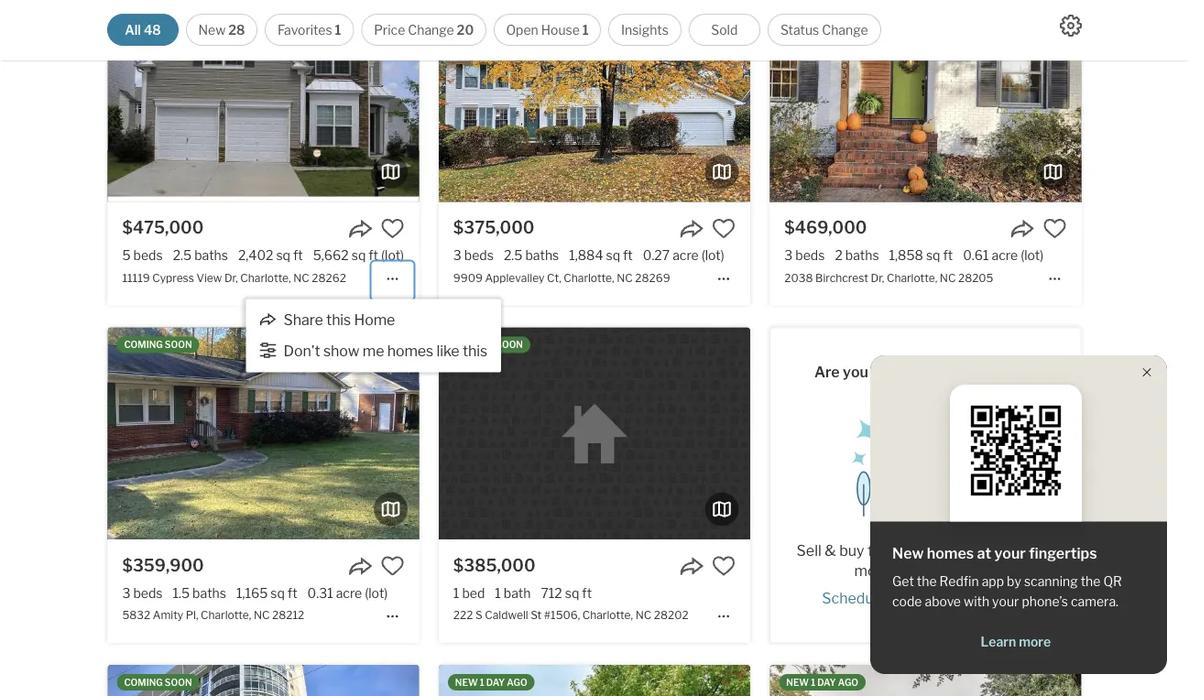 Task type: vqa. For each thing, say whether or not it's contained in the screenshot.
the rightmost 2.5 baths
yes



Task type: locate. For each thing, give the bounding box(es) containing it.
0 horizontal spatial new
[[198, 22, 226, 38]]

change left 20
[[408, 22, 454, 38]]

share
[[284, 311, 323, 329]]

coming down 9909
[[455, 340, 494, 351]]

0 vertical spatial your
[[955, 363, 987, 381]]

0 horizontal spatial for
[[868, 541, 887, 559]]

outgrowing
[[872, 363, 952, 381]]

0 horizontal spatial more
[[854, 562, 890, 580]]

0 horizontal spatial favorite button checkbox
[[381, 554, 405, 578]]

2 horizontal spatial 3
[[785, 248, 793, 263]]

0 horizontal spatial acre
[[336, 585, 362, 601]]

favorite button checkbox for $375,000
[[712, 216, 736, 240]]

1 vertical spatial more
[[1019, 635, 1051, 650]]

0 vertical spatial for
[[868, 541, 887, 559]]

coming soon up 48
[[124, 2, 192, 13]]

2038
[[785, 271, 813, 285]]

0 horizontal spatial dr,
[[224, 271, 238, 285]]

camera.
[[1071, 594, 1119, 610]]

sq right 712
[[565, 585, 579, 601]]

insights
[[621, 22, 669, 38]]

ft for $375,000
[[623, 248, 633, 263]]

this
[[326, 311, 351, 329], [463, 342, 488, 360]]

2 photo of 3319 light pointe dr, dallas, tx 75228 image from the left
[[750, 665, 1062, 696]]

dr, down 2 baths
[[871, 271, 885, 285]]

&
[[825, 541, 836, 559]]

1 new from the left
[[455, 677, 478, 688]]

0 vertical spatial new
[[198, 22, 226, 38]]

1 horizontal spatial this
[[463, 342, 488, 360]]

ago down schedule
[[838, 677, 859, 688]]

0 horizontal spatial ago
[[507, 677, 527, 688]]

charlotte, right "#1506,"
[[583, 609, 633, 622]]

coming soon
[[124, 2, 192, 13], [455, 2, 523, 13], [124, 340, 192, 351], [455, 340, 523, 351], [124, 677, 192, 688]]

bath
[[504, 585, 531, 601]]

baths up the 5832 amity pl, charlotte, nc 28212
[[192, 585, 226, 601]]

acre right 0.61
[[992, 248, 1018, 263]]

favorite button image up 5,662 sq ft (lot)
[[381, 216, 405, 240]]

a left 1%
[[890, 541, 898, 559]]

new 28
[[198, 22, 245, 38]]

favorite button checkbox up 0.27 acre (lot)
[[712, 216, 736, 240]]

new for new homes at your fingertips
[[892, 545, 924, 563]]

change
[[408, 22, 454, 38], [822, 22, 868, 38]]

don't
[[284, 342, 320, 360]]

3 for $469,000
[[785, 248, 793, 263]]

charlotte, down 1,858
[[887, 271, 938, 285]]

photo of 505 e 6th st #902, charlotte, nc 28202 image
[[108, 665, 419, 696], [419, 665, 731, 696]]

0 horizontal spatial day
[[486, 677, 505, 688]]

0 horizontal spatial 2.5 baths
[[173, 248, 228, 263]]

5
[[122, 248, 131, 263]]

sq right 1,858
[[926, 248, 941, 263]]

change for price
[[408, 22, 454, 38]]

listing up what's
[[925, 541, 966, 559]]

1 horizontal spatial day
[[818, 677, 836, 688]]

1 horizontal spatial acre
[[673, 248, 699, 263]]

coming soon for $475,000
[[124, 2, 192, 13]]

2.5 up applevalley
[[504, 248, 523, 263]]

28
[[228, 22, 245, 38]]

0 horizontal spatial 2.5
[[173, 248, 192, 263]]

coming for $359,900
[[124, 340, 163, 351]]

house
[[541, 22, 580, 38]]

photo of 3319 light pointe dr, dallas, tx 75228 image down code
[[750, 665, 1062, 696]]

new 1 day ago down s
[[455, 677, 527, 688]]

favorite button image
[[712, 554, 736, 578]]

favorites
[[278, 22, 332, 38]]

2 horizontal spatial acre
[[992, 248, 1018, 263]]

favorite button checkbox for $475,000
[[381, 216, 405, 240]]

beds for $475,000
[[133, 248, 163, 263]]

day down caldwell
[[486, 677, 505, 688]]

ft up 222 s caldwell st #1506, charlotte, nc 28202
[[582, 585, 592, 601]]

(lot) right 5,662
[[381, 248, 404, 263]]

option group
[[107, 14, 881, 46]]

1 vertical spatial your
[[995, 545, 1026, 563]]

ft up 28212
[[288, 585, 297, 601]]

2.5 baths for $375,000
[[504, 248, 559, 263]]

1 vertical spatial new
[[892, 545, 924, 563]]

1 change from the left
[[408, 22, 454, 38]]

5,662 sq ft (lot)
[[313, 248, 404, 263]]

1 vertical spatial for
[[894, 562, 913, 580]]

fingertips
[[1029, 545, 1097, 563]]

homes right me
[[387, 342, 434, 360]]

1 horizontal spatial new
[[892, 545, 924, 563]]

0 vertical spatial this
[[326, 311, 351, 329]]

1 horizontal spatial the
[[1081, 574, 1101, 590]]

2 2.5 baths from the left
[[504, 248, 559, 263]]

1 2.5 baths from the left
[[173, 248, 228, 263]]

0 horizontal spatial new
[[455, 677, 478, 688]]

2 2.5 from the left
[[504, 248, 523, 263]]

charlotte,
[[240, 271, 291, 285], [564, 271, 614, 285], [887, 271, 938, 285], [201, 609, 251, 622], [583, 609, 633, 622]]

photo of 222 s caldwell st #1506, charlotte, nc 28202 image
[[439, 328, 751, 540]]

don't show me homes like this
[[284, 342, 488, 360]]

(lot) right 0.31
[[365, 585, 388, 601]]

beds up 9909
[[464, 248, 494, 263]]

(lot) right 0.27
[[702, 248, 725, 263]]

1.5
[[173, 585, 190, 601]]

beds for $359,900
[[133, 585, 163, 601]]

0 horizontal spatial homes
[[387, 342, 434, 360]]

712 sq ft
[[541, 585, 592, 601]]

3 beds for $469,000
[[785, 248, 825, 263]]

your right at
[[995, 545, 1026, 563]]

favorite button checkbox up 0.31 acre (lot)
[[381, 554, 405, 578]]

home?
[[990, 363, 1037, 381]]

baths right 2
[[846, 248, 879, 263]]

favorite button image for $375,000
[[712, 216, 736, 240]]

coming soon down cypress
[[124, 340, 192, 351]]

new 1 day ago down schedule
[[786, 677, 859, 688]]

soon right 'like' in the left of the page
[[496, 340, 523, 351]]

2.5
[[173, 248, 192, 263], [504, 248, 523, 263]]

1 vertical spatial this
[[463, 342, 488, 360]]

bed
[[462, 585, 485, 601]]

sq right 2,402 at the top of page
[[276, 248, 290, 263]]

0 vertical spatial homes
[[387, 342, 434, 360]]

day down schedule
[[818, 677, 836, 688]]

code
[[892, 594, 922, 610]]

favorite button image
[[381, 216, 405, 240], [712, 216, 736, 240], [1043, 216, 1067, 240], [381, 554, 405, 578]]

sq up 28212
[[271, 585, 285, 601]]

nc left 28205
[[940, 271, 956, 285]]

favorite button image up 0.27 acre (lot)
[[712, 216, 736, 240]]

1 bed
[[453, 585, 485, 601]]

this up show
[[326, 311, 351, 329]]

favorite button checkbox for $469,000
[[1043, 216, 1067, 240]]

2 change from the left
[[822, 22, 868, 38]]

1 horizontal spatial new
[[786, 677, 809, 688]]

0 horizontal spatial 3
[[122, 585, 130, 601]]

coming up 20
[[455, 2, 494, 13]]

new
[[198, 22, 226, 38], [892, 545, 924, 563]]

28202
[[654, 609, 689, 622]]

0 horizontal spatial favorite button checkbox
[[381, 216, 405, 240]]

1 photo of 505 e 6th st #902, charlotte, nc 28202 image from the left
[[108, 665, 419, 696]]

favorite button image for $475,000
[[381, 216, 405, 240]]

1 photo of 5832 amity pl, charlotte, nc 28212 image from the left
[[108, 328, 419, 540]]

baths for $469,000
[[846, 248, 879, 263]]

favorite button checkbox up 5,662 sq ft (lot)
[[381, 216, 405, 240]]

dialog
[[246, 299, 501, 372]]

Open House radio
[[494, 14, 601, 46]]

favorite button checkbox
[[381, 216, 405, 240], [712, 216, 736, 240]]

2 dr, from the left
[[871, 271, 885, 285]]

0.31
[[308, 585, 333, 601]]

ft for $469,000
[[943, 248, 953, 263]]

consultation
[[944, 589, 1030, 607]]

3pm
[[633, 2, 654, 13]]

at
[[977, 545, 992, 563]]

0 horizontal spatial 3 beds
[[122, 585, 163, 601]]

new up the get at right
[[892, 545, 924, 563]]

nc left 28269
[[617, 271, 633, 285]]

favorite button image up the 0.61 acre (lot)
[[1043, 216, 1067, 240]]

ft left 5,662
[[293, 248, 303, 263]]

nc left 28202
[[636, 609, 652, 622]]

favorite button image up 0.31 acre (lot)
[[381, 554, 405, 578]]

coming for $475,000
[[124, 2, 163, 13]]

a inside "sell & buy for a 1% listing fee and save more for what's next."
[[890, 541, 898, 559]]

more right learn
[[1019, 635, 1051, 650]]

your inside get the redfin app by scanning the qr code above with your phone's camera.
[[992, 594, 1019, 610]]

0 horizontal spatial new 1 day ago
[[455, 677, 527, 688]]

nc down 1,165 sq ft
[[254, 609, 270, 622]]

1
[[335, 22, 341, 38], [583, 22, 589, 38], [453, 585, 459, 601], [495, 585, 501, 601], [480, 677, 484, 688], [811, 677, 816, 688]]

phone's
[[1022, 594, 1068, 610]]

get
[[892, 574, 914, 590]]

coming soon down 9909
[[455, 340, 523, 351]]

1,884
[[569, 248, 603, 263]]

0 vertical spatial listing
[[925, 541, 966, 559]]

favorite button checkbox up the 0.61 acre (lot)
[[1043, 216, 1067, 240]]

favorite button checkbox for $359,900
[[381, 554, 405, 578]]

favorite button checkbox
[[1043, 216, 1067, 240], [381, 554, 405, 578], [712, 554, 736, 578]]

1 horizontal spatial ago
[[838, 677, 859, 688]]

the up camera.
[[1081, 574, 1101, 590]]

2 horizontal spatial favorite button checkbox
[[1043, 216, 1067, 240]]

beds for $375,000
[[464, 248, 494, 263]]

1,858
[[889, 248, 924, 263]]

photo of 3319 light pointe dr, dallas, tx 75228 image
[[439, 665, 751, 696], [750, 665, 1062, 696]]

$359,900
[[122, 555, 204, 575]]

1.5 baths
[[173, 585, 226, 601]]

3 beds for $375,000
[[453, 248, 494, 263]]

soon down cypress
[[165, 340, 192, 351]]

3 for $375,000
[[453, 248, 462, 263]]

2 horizontal spatial 3 beds
[[785, 248, 825, 263]]

baths for $359,900
[[192, 585, 226, 601]]

beds for $469,000
[[796, 248, 825, 263]]

charlotte, down 2,402 sq ft
[[240, 271, 291, 285]]

soon up open
[[496, 2, 523, 13]]

ft left 0.61
[[943, 248, 953, 263]]

beds up 5832
[[133, 585, 163, 601]]

3 beds
[[453, 248, 494, 263], [785, 248, 825, 263], [122, 585, 163, 601]]

change inside "option"
[[408, 22, 454, 38]]

3 up 9909
[[453, 248, 462, 263]]

photo of 3319 light pointe dr, dallas, tx 75228 image down 222 s caldwell st #1506, charlotte, nc 28202
[[439, 665, 751, 696]]

photo of 8619 grumman dr, dallas, tx 75228 image down camera.
[[1082, 665, 1189, 696]]

1 favorite button checkbox from the left
[[381, 216, 405, 240]]

coming soon down amity
[[124, 677, 192, 688]]

0 vertical spatial a
[[890, 541, 898, 559]]

an image of a house image
[[834, 399, 1017, 524]]

homes
[[387, 342, 434, 360], [927, 545, 974, 563]]

2.5 for $475,000
[[173, 248, 192, 263]]

day
[[486, 677, 505, 688], [818, 677, 836, 688]]

new 1 day ago
[[455, 677, 527, 688], [786, 677, 859, 688]]

3 beds up 5832
[[122, 585, 163, 601]]

2,402
[[238, 248, 273, 263]]

1 inside the favorites option
[[335, 22, 341, 38]]

2038 birchcrest dr, charlotte, nc 28205
[[785, 271, 994, 285]]

3 beds up 2038
[[785, 248, 825, 263]]

photo of 8619 grumman dr, dallas, tx 75228 image down above
[[770, 665, 1082, 696]]

photo of 5832 amity pl, charlotte, nc 28212 image
[[108, 328, 419, 540], [419, 328, 731, 540]]

2.5 baths for $475,000
[[173, 248, 228, 263]]

coming down 11119
[[124, 340, 163, 351]]

2
[[835, 248, 843, 263]]

coming soon up 20
[[455, 2, 523, 13]]

nc for $375,000
[[617, 271, 633, 285]]

1 horizontal spatial homes
[[927, 545, 974, 563]]

your for home?
[[955, 363, 987, 381]]

0 horizontal spatial change
[[408, 22, 454, 38]]

1 horizontal spatial favorite button checkbox
[[712, 554, 736, 578]]

3 beds for $359,900
[[122, 585, 163, 601]]

the right the get at right
[[917, 574, 937, 590]]

3 up 2038
[[785, 248, 793, 263]]

sq for $385,000
[[565, 585, 579, 601]]

this right 'like' in the left of the page
[[463, 342, 488, 360]]

your for fingertips
[[995, 545, 1026, 563]]

ft for $385,000
[[582, 585, 592, 601]]

1 horizontal spatial 3 beds
[[453, 248, 494, 263]]

1 horizontal spatial change
[[822, 22, 868, 38]]

photo of 505 e 6th st #902, charlotte, nc 28202 image down 222 s caldwell st #1506, charlotte, nc 28202
[[419, 665, 731, 696]]

712
[[541, 585, 562, 601]]

Status Change radio
[[768, 14, 881, 46]]

0 vertical spatial more
[[854, 562, 890, 580]]

1 horizontal spatial 2.5
[[504, 248, 523, 263]]

new left 28
[[198, 22, 226, 38]]

open house 1
[[506, 22, 589, 38]]

new inside radio
[[198, 22, 226, 38]]

1 bath
[[495, 585, 531, 601]]

new for new 28
[[198, 22, 226, 38]]

redfin
[[940, 574, 979, 590]]

soon up all radio
[[165, 2, 192, 13]]

1 horizontal spatial 2.5 baths
[[504, 248, 559, 263]]

coming up all radio
[[124, 2, 163, 13]]

listing down what's
[[900, 589, 941, 607]]

$475,000
[[122, 217, 204, 238]]

sell & buy for a 1% listing fee and save more for what's next.
[[797, 541, 1055, 580]]

applevalley
[[485, 271, 545, 285]]

1 photo of 9909 applevalley ct, charlotte, nc 28269 image from the left
[[439, 0, 751, 202]]

sq for $375,000
[[606, 248, 620, 263]]

1 horizontal spatial dr,
[[871, 271, 885, 285]]

view
[[197, 271, 222, 285]]

learn more link
[[892, 634, 1140, 651]]

photo of 2038 birchcrest dr, charlotte, nc 28205 image
[[770, 0, 1082, 202], [1082, 0, 1189, 202]]

ft
[[293, 248, 303, 263], [369, 248, 378, 263], [623, 248, 633, 263], [943, 248, 953, 263], [288, 585, 297, 601], [582, 585, 592, 601]]

#1506,
[[544, 609, 580, 622]]

1 dr, from the left
[[224, 271, 238, 285]]

1pm
[[597, 2, 617, 13]]

1 2.5 from the left
[[173, 248, 192, 263]]

a
[[890, 541, 898, 559], [889, 589, 897, 607]]

baths for $475,000
[[194, 248, 228, 263]]

all
[[125, 22, 141, 38]]

amity
[[153, 609, 183, 622]]

1 the from the left
[[917, 574, 937, 590]]

more inside "sell & buy for a 1% listing fee and save more for what's next."
[[854, 562, 890, 580]]

home
[[354, 311, 395, 329]]

2.5 up cypress
[[173, 248, 192, 263]]

coming
[[124, 2, 163, 13], [455, 2, 494, 13], [124, 340, 163, 351], [455, 340, 494, 351], [124, 677, 163, 688]]

soon for $475,000
[[165, 2, 192, 13]]

1 horizontal spatial new 1 day ago
[[786, 677, 859, 688]]

buy
[[839, 541, 865, 559]]

sq for $475,000
[[276, 248, 290, 263]]

coming for $375,000
[[455, 2, 494, 13]]

a right schedule
[[889, 589, 897, 607]]

and
[[995, 541, 1020, 559]]

dialog containing share this home
[[246, 299, 501, 372]]

homes up redfin on the right bottom of the page
[[927, 545, 974, 563]]

favorite button checkbox for $385,000
[[712, 554, 736, 578]]

2 photo of 9909 applevalley ct, charlotte, nc 28269 image from the left
[[750, 0, 1062, 202]]

for down 1%
[[894, 562, 913, 580]]

0 horizontal spatial the
[[917, 574, 937, 590]]

1 horizontal spatial 3
[[453, 248, 462, 263]]

your down by
[[992, 594, 1019, 610]]

baths up view
[[194, 248, 228, 263]]

photo of 9909 applevalley ct, charlotte, nc 28269 image
[[439, 0, 751, 202], [750, 0, 1062, 202]]

2.5 baths up view
[[173, 248, 228, 263]]

1 horizontal spatial favorite button checkbox
[[712, 216, 736, 240]]

change inside radio
[[822, 22, 868, 38]]

coming down 5832
[[124, 677, 163, 688]]

change right status
[[822, 22, 868, 38]]

11119 cypress view dr, charlotte, nc 28262
[[122, 271, 346, 285]]

favorite button checkbox left 'sell'
[[712, 554, 736, 578]]

sq right 5,662
[[352, 248, 366, 263]]

sq right 1,884
[[606, 248, 620, 263]]

acre for $359,900
[[336, 585, 362, 601]]

dr, right view
[[224, 271, 238, 285]]

baths up ct,
[[525, 248, 559, 263]]

for right buy on the right bottom of page
[[868, 541, 887, 559]]

charlotte, right pl, in the left of the page
[[201, 609, 251, 622]]

1 new 1 day ago from the left
[[455, 677, 527, 688]]

photo of 505 e 6th st #902, charlotte, nc 28202 image down 28212
[[108, 665, 419, 696]]

1 ago from the left
[[507, 677, 527, 688]]

Favorites radio
[[265, 14, 354, 46]]

2 new from the left
[[786, 677, 809, 688]]

acre right 0.27
[[673, 248, 699, 263]]

more
[[854, 562, 890, 580], [1019, 635, 1051, 650]]

photo of 8619 grumman dr, dallas, tx 75228 image
[[770, 665, 1082, 696], [1082, 665, 1189, 696]]

beds up 2038
[[796, 248, 825, 263]]

beds right 5
[[133, 248, 163, 263]]

(lot) right 0.61
[[1021, 248, 1044, 263]]

2 favorite button checkbox from the left
[[712, 216, 736, 240]]

3 beds up 9909
[[453, 248, 494, 263]]

2 day from the left
[[818, 677, 836, 688]]

2 vertical spatial your
[[992, 594, 1019, 610]]

ft left 0.27
[[623, 248, 633, 263]]

your left the 'home?' at the right of the page
[[955, 363, 987, 381]]

sq for $359,900
[[271, 585, 285, 601]]



Task type: describe. For each thing, give the bounding box(es) containing it.
1 horizontal spatial for
[[894, 562, 913, 580]]

All radio
[[107, 14, 179, 46]]

1 photo of 2038 birchcrest dr, charlotte, nc 28205 image from the left
[[770, 0, 1082, 202]]

schedule
[[822, 589, 886, 607]]

$385,000
[[453, 555, 536, 575]]

28269
[[635, 271, 670, 285]]

1,884 sq ft
[[569, 248, 633, 263]]

ct,
[[547, 271, 561, 285]]

48
[[144, 22, 161, 38]]

change for status
[[822, 22, 868, 38]]

favorite button image for $359,900
[[381, 554, 405, 578]]

5 beds
[[122, 248, 163, 263]]

birchcrest
[[816, 271, 869, 285]]

2.5 for $375,000
[[504, 248, 523, 263]]

3 for $359,900
[[122, 585, 130, 601]]

2 photo of 2038 birchcrest dr, charlotte, nc 28205 image from the left
[[1082, 0, 1189, 202]]

fee
[[969, 541, 992, 559]]

0.31 acre (lot)
[[308, 585, 388, 601]]

28212
[[272, 609, 304, 622]]

sun,
[[573, 2, 595, 13]]

are you outgrowing your home?
[[815, 363, 1037, 381]]

like
[[437, 342, 460, 360]]

11119
[[122, 271, 150, 285]]

28205
[[958, 271, 994, 285]]

new for 1st photo of 8619 grumman dr, dallas, tx 75228 from the left
[[786, 677, 809, 688]]

open sun, 1pm to 3pm
[[545, 2, 654, 13]]

2 new 1 day ago from the left
[[786, 677, 859, 688]]

by
[[1007, 574, 1022, 590]]

app install qr code image
[[965, 400, 1067, 502]]

photo of 11119 cypress view dr, charlotte, nc 28262 image
[[108, 0, 419, 202]]

charlotte, for $375,000
[[564, 271, 614, 285]]

schedule a listing consultation
[[822, 589, 1030, 607]]

5832 amity pl, charlotte, nc 28212
[[122, 609, 304, 622]]

get the redfin app by scanning the qr code above with your phone's camera.
[[892, 574, 1122, 610]]

coming soon for $375,000
[[455, 2, 523, 13]]

2 the from the left
[[1081, 574, 1101, 590]]

1 photo of 8619 grumman dr, dallas, tx 75228 image from the left
[[770, 665, 1082, 696]]

option group containing all
[[107, 14, 881, 46]]

Insights radio
[[609, 14, 682, 46]]

are
[[815, 363, 840, 381]]

acre for $375,000
[[673, 248, 699, 263]]

1 horizontal spatial more
[[1019, 635, 1051, 650]]

price
[[374, 22, 405, 38]]

learn more
[[981, 635, 1051, 650]]

nc for $469,000
[[940, 271, 956, 285]]

price change 20
[[374, 22, 474, 38]]

1,858 sq ft
[[889, 248, 953, 263]]

me
[[363, 342, 384, 360]]

5832
[[122, 609, 150, 622]]

2 photo of 5832 amity pl, charlotte, nc 28212 image from the left
[[419, 328, 731, 540]]

Price Change radio
[[361, 14, 487, 46]]

1,165
[[236, 585, 268, 601]]

0 horizontal spatial this
[[326, 311, 351, 329]]

1 day from the left
[[486, 677, 505, 688]]

nc for $359,900
[[254, 609, 270, 622]]

2 baths
[[835, 248, 879, 263]]

acre for $469,000
[[992, 248, 1018, 263]]

coming soon for $359,900
[[124, 340, 192, 351]]

status change
[[781, 22, 868, 38]]

2 ago from the left
[[838, 677, 859, 688]]

20
[[457, 22, 474, 38]]

ft for $359,900
[[288, 585, 297, 601]]

favorites 1
[[278, 22, 341, 38]]

what's
[[916, 562, 961, 580]]

ft for $475,000
[[293, 248, 303, 263]]

2 photo of 505 e 6th st #902, charlotte, nc 28202 image from the left
[[419, 665, 731, 696]]

1%
[[902, 541, 922, 559]]

open
[[506, 22, 539, 38]]

soon for $385,000
[[496, 340, 523, 351]]

all 48
[[125, 22, 161, 38]]

1 vertical spatial homes
[[927, 545, 974, 563]]

open
[[545, 2, 572, 13]]

0.61
[[963, 248, 989, 263]]

favorite button image for $469,000
[[1043, 216, 1067, 240]]

$375,000
[[453, 217, 535, 238]]

scanning
[[1024, 574, 1078, 590]]

listing inside "sell & buy for a 1% listing fee and save more for what's next."
[[925, 541, 966, 559]]

0.61 acre (lot)
[[963, 248, 1044, 263]]

soon for $359,900
[[165, 340, 192, 351]]

above
[[925, 594, 961, 610]]

coming soon for $385,000
[[455, 340, 523, 351]]

soon for $375,000
[[496, 2, 523, 13]]

next.
[[964, 562, 997, 580]]

New radio
[[186, 14, 257, 46]]

1,165 sq ft
[[236, 585, 297, 601]]

baths for $375,000
[[525, 248, 559, 263]]

s
[[476, 609, 483, 622]]

new for second photo of 3319 light pointe dr, dallas, tx 75228 from right
[[455, 677, 478, 688]]

1 inside open house option
[[583, 22, 589, 38]]

app
[[982, 574, 1004, 590]]

sq for $469,000
[[926, 248, 941, 263]]

2,402 sq ft
[[238, 248, 303, 263]]

(lot) for $359,900
[[365, 585, 388, 601]]

qr
[[1104, 574, 1122, 590]]

1 vertical spatial a
[[889, 589, 897, 607]]

ft right 5,662
[[369, 248, 378, 263]]

coming for $385,000
[[455, 340, 494, 351]]

(lot) for $469,000
[[1021, 248, 1044, 263]]

0.27
[[643, 248, 670, 263]]

1 vertical spatial listing
[[900, 589, 941, 607]]

status
[[781, 22, 819, 38]]

2 photo of 8619 grumman dr, dallas, tx 75228 image from the left
[[1082, 665, 1189, 696]]

nc left 28262
[[293, 271, 310, 285]]

soon down amity
[[165, 677, 192, 688]]

learn
[[981, 635, 1016, 650]]

caldwell
[[485, 609, 528, 622]]

sell
[[797, 541, 822, 559]]

charlotte, for $469,000
[[887, 271, 938, 285]]

5,662
[[313, 248, 349, 263]]

show
[[323, 342, 360, 360]]

Sold radio
[[689, 14, 760, 46]]

0.27 acre (lot)
[[643, 248, 725, 263]]

222 s caldwell st #1506, charlotte, nc 28202
[[453, 609, 689, 622]]

don't show me homes like this button
[[259, 342, 488, 360]]

charlotte, for $359,900
[[201, 609, 251, 622]]

1 photo of 3319 light pointe dr, dallas, tx 75228 image from the left
[[439, 665, 751, 696]]

save
[[1023, 541, 1055, 559]]

you
[[843, 363, 869, 381]]

pl,
[[186, 609, 198, 622]]

to
[[619, 2, 631, 13]]

with
[[964, 594, 990, 610]]

(lot) for $375,000
[[702, 248, 725, 263]]



